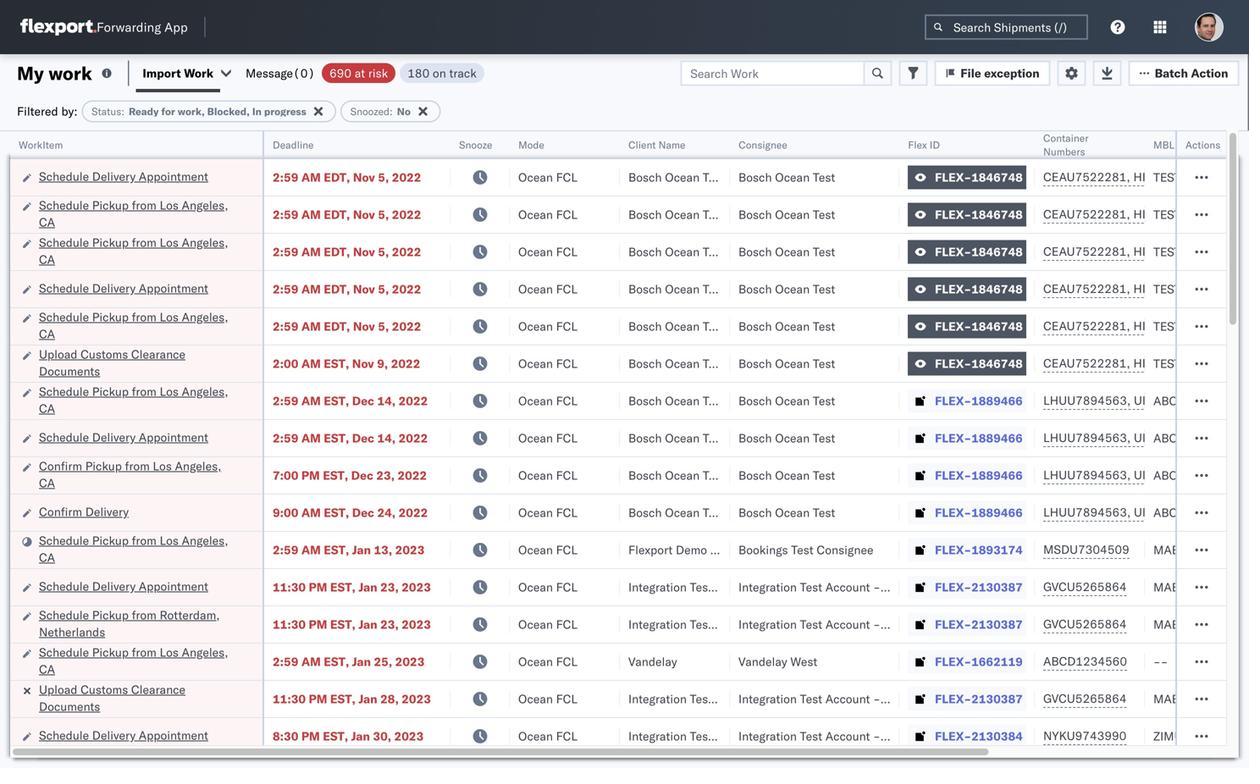 Task type: vqa. For each thing, say whether or not it's contained in the screenshot.
the Fake Atlas
no



Task type: describe. For each thing, give the bounding box(es) containing it.
1 schedule delivery appointment link from the top
[[39, 168, 208, 185]]

13,
[[374, 543, 393, 558]]

resize handle column header for workitem button at the top left of the page
[[242, 131, 263, 769]]

2023 up 2:59 am est, jan 25, 2023
[[402, 617, 431, 632]]

schedule pickup from los angeles, ca link for fifth schedule pickup from los angeles, ca button from the bottom
[[39, 234, 241, 268]]

pickup for fifth schedule pickup from los angeles, ca button from the bottom
[[92, 235, 129, 250]]

risk
[[369, 66, 388, 81]]

1 integration from the top
[[739, 580, 797, 595]]

consignee button
[[730, 135, 883, 152]]

import work button
[[143, 66, 214, 81]]

flex-2130384
[[936, 729, 1024, 744]]

1 flex-1846748 from the top
[[936, 170, 1024, 185]]

pm for confirm pickup from los angeles, ca
[[302, 468, 320, 483]]

5, for fourth schedule delivery appointment link from the bottom
[[378, 282, 389, 297]]

2 flex- from the top
[[936, 207, 972, 222]]

7 am from the top
[[302, 394, 321, 408]]

13 flex- from the top
[[936, 617, 972, 632]]

container
[[1044, 132, 1089, 144]]

est, up 2:59 am est, jan 13, 2023
[[324, 505, 349, 520]]

1 11:30 from the top
[[273, 580, 306, 595]]

4 am from the top
[[302, 282, 321, 297]]

6 hlxu6269489, from the top
[[1134, 356, 1221, 371]]

pickup for 4th schedule pickup from los angeles, ca button
[[92, 384, 129, 399]]

1893174
[[972, 543, 1024, 558]]

progress
[[264, 105, 307, 118]]

24,
[[377, 505, 396, 520]]

690
[[330, 66, 352, 81]]

documents for first upload customs clearance documents link from the top of the page
[[39, 364, 100, 379]]

1 11:30 pm est, jan 23, 2023 from the top
[[273, 580, 431, 595]]

1 2:59 from the top
[[273, 170, 299, 185]]

dec left 24,
[[352, 505, 375, 520]]

3 integration test account - karl lagerfeld from the top
[[739, 692, 960, 707]]

4 edt, from the top
[[324, 282, 350, 297]]

workitem button
[[10, 135, 246, 152]]

11 schedule from the top
[[39, 645, 89, 660]]

from for 4th schedule pickup from los angeles, ca button from the bottom
[[132, 310, 157, 325]]

28,
[[381, 692, 399, 707]]

in
[[252, 105, 262, 118]]

5 schedule pickup from los angeles, ca button from the top
[[39, 533, 241, 568]]

3 ceau7522281, from the top
[[1044, 244, 1131, 259]]

resize handle column header for flex id button
[[1015, 131, 1036, 769]]

5 ceau7522281, from the top
[[1044, 319, 1131, 333]]

5 2:59 am edt, nov 5, 2022 from the top
[[273, 319, 422, 334]]

pickup for the confirm pickup from los angeles, ca button
[[85, 459, 122, 474]]

file exception
[[961, 66, 1040, 81]]

forwarding
[[97, 19, 161, 35]]

no
[[397, 105, 411, 118]]

4 karl from the top
[[884, 729, 906, 744]]

customs for 1st upload customs clearance documents link from the bottom
[[81, 683, 128, 697]]

forwarding app
[[97, 19, 188, 35]]

2 schedule pickup from los angeles, ca button from the top
[[39, 234, 241, 270]]

7:00 pm est, dec 23, 2022
[[273, 468, 427, 483]]

15 fcl from the top
[[556, 692, 578, 707]]

work
[[49, 61, 92, 85]]

1 hlxu from the top
[[1224, 169, 1250, 184]]

13 fcl from the top
[[556, 617, 578, 632]]

confirm delivery
[[39, 505, 129, 519]]

2 2:59 am est, dec 14, 2022 from the top
[[273, 431, 428, 446]]

1 schedule pickup from los angeles, ca button from the top
[[39, 197, 241, 233]]

snooze
[[459, 139, 493, 151]]

2:59 am edt, nov 5, 2022 for second schedule delivery appointment button from the top of the page
[[273, 282, 422, 297]]

ceau7522281, for first upload customs clearance documents link from the top of the page
[[1044, 356, 1131, 371]]

flex-1662119
[[936, 655, 1024, 669]]

4 integration from the top
[[739, 729, 797, 744]]

2:00
[[273, 356, 299, 371]]

schedule pickup from rotterdam, netherlands
[[39, 608, 220, 640]]

message (0)
[[246, 66, 315, 81]]

3 appointment from the top
[[139, 430, 208, 445]]

1 lagerfeld from the top
[[909, 580, 960, 595]]

2 upload customs clearance documents link from the top
[[39, 682, 241, 716]]

1 appointment from the top
[[139, 169, 208, 184]]

batch action
[[1156, 66, 1229, 81]]

23, for confirm pickup from los angeles, ca
[[377, 468, 395, 483]]

confirm delivery button
[[39, 504, 129, 522]]

msdu7304509
[[1044, 542, 1130, 557]]

delivery inside button
[[85, 505, 129, 519]]

flex id
[[908, 139, 940, 151]]

10 ocean fcl from the top
[[519, 505, 578, 520]]

4 2:59 from the top
[[273, 282, 299, 297]]

6 schedule from the top
[[39, 384, 89, 399]]

12 ocean fcl from the top
[[519, 580, 578, 595]]

5, for 5th schedule delivery appointment link from the bottom of the page
[[378, 170, 389, 185]]

4 lhuu7894563, uetu5238478 from the top
[[1044, 505, 1217, 520]]

jan left the 25, on the bottom left of page
[[352, 655, 371, 669]]

Search Work text field
[[681, 61, 865, 86]]

client
[[629, 139, 656, 151]]

status
[[92, 105, 121, 118]]

3 ocean fcl from the top
[[519, 244, 578, 259]]

schedule pickup from los angeles, ca link for sixth schedule pickup from los angeles, ca button from the bottom of the page
[[39, 197, 241, 231]]

batch
[[1156, 66, 1189, 81]]

schedule pickup from rotterdam, netherlands link
[[39, 607, 241, 641]]

2 ocean fcl from the top
[[519, 207, 578, 222]]

maeu9736123
[[1154, 543, 1240, 558]]

angeles, for confirm pickup from los angeles, ca link
[[175, 459, 222, 474]]

pickup for 2nd schedule pickup from los angeles, ca button from the bottom
[[92, 533, 129, 548]]

from for 1st schedule pickup from los angeles, ca button from the bottom
[[132, 645, 157, 660]]

12 fcl from the top
[[556, 580, 578, 595]]

2 schedule pickup from los angeles, ca from the top
[[39, 235, 228, 267]]

6 1846748 from the top
[[972, 356, 1024, 371]]

pickup for 1st schedule pickup from los angeles, ca button from the bottom
[[92, 645, 129, 660]]

container numbers
[[1044, 132, 1089, 158]]

3 flex- from the top
[[936, 244, 972, 259]]

confirm pickup from los angeles, ca link
[[39, 458, 241, 492]]

snoozed : no
[[351, 105, 411, 118]]

schedule inside schedule pickup from rotterdam, netherlands
[[39, 608, 89, 623]]

dec up 7:00 pm est, dec 23, 2022
[[352, 431, 375, 446]]

filtered by:
[[17, 104, 78, 119]]

1 hlxu6269489, from the top
[[1134, 169, 1221, 184]]

zimu3048342
[[1154, 729, 1235, 744]]

2 edt, from the top
[[324, 207, 350, 222]]

upload for 1st upload customs clearance documents link from the bottom
[[39, 683, 77, 697]]

: for status
[[121, 105, 125, 118]]

my
[[17, 61, 44, 85]]

est, up 11:30 pm est, jan 28, 2023
[[324, 655, 349, 669]]

resize handle column header for container numbers button
[[1125, 131, 1146, 769]]

2 lagerfeld from the top
[[909, 617, 960, 632]]

4 appointment from the top
[[139, 579, 208, 594]]

2 11:30 pm est, jan 23, 2023 from the top
[[273, 617, 431, 632]]

8:30 pm est, jan 30, 2023
[[273, 729, 424, 744]]

9:00 am est, dec 24, 2022
[[273, 505, 428, 520]]

2023 down 2:59 am est, jan 13, 2023
[[402, 580, 431, 595]]

2 account from the top
[[826, 617, 871, 632]]

track
[[450, 66, 477, 81]]

3 2:59 from the top
[[273, 244, 299, 259]]

8 2:59 from the top
[[273, 543, 299, 558]]

2:59 am edt, nov 5, 2022 for fifth schedule delivery appointment button from the bottom
[[273, 170, 422, 185]]

ceau7522281, hlxu6269489, hlxu for fourth schedule delivery appointment link from the bottom
[[1044, 281, 1250, 296]]

5, for schedule pickup from los angeles, ca link for sixth schedule pickup from los angeles, ca button from the bottom of the page
[[378, 207, 389, 222]]

9,
[[377, 356, 388, 371]]

15 flex- from the top
[[936, 692, 972, 707]]

mbl/mawb
[[1154, 139, 1213, 151]]

1 edt, from the top
[[324, 170, 350, 185]]

jan left 30,
[[351, 729, 370, 744]]

12 flex- from the top
[[936, 580, 972, 595]]

1 abcdefg784565 from the top
[[1154, 394, 1250, 408]]

7 schedule from the top
[[39, 430, 89, 445]]

5 2:59 from the top
[[273, 319, 299, 334]]

my work
[[17, 61, 92, 85]]

4 flex-1846748 from the top
[[936, 282, 1024, 297]]

angeles, for schedule pickup from los angeles, ca link for fifth schedule pickup from los angeles, ca button from the bottom
[[182, 235, 228, 250]]

(0)
[[293, 66, 315, 81]]

from for 4th schedule pickup from los angeles, ca button
[[132, 384, 157, 399]]

message
[[246, 66, 293, 81]]

blocked,
[[207, 105, 250, 118]]

2 2130387 from the top
[[972, 617, 1024, 632]]

file
[[961, 66, 982, 81]]

11 ocean fcl from the top
[[519, 543, 578, 558]]

5 hlxu from the top
[[1224, 319, 1250, 333]]

4 schedule delivery appointment link from the top
[[39, 578, 208, 595]]

flexport demo consignee
[[629, 543, 768, 558]]

consignee for flexport demo consignee
[[711, 543, 768, 558]]

upload customs clearance documents for 1st upload customs clearance documents link from the bottom
[[39, 683, 186, 714]]

5 appointment from the top
[[139, 728, 208, 743]]

jan up the 25, on the bottom left of page
[[359, 617, 378, 632]]

los inside confirm pickup from los angeles, ca
[[153, 459, 172, 474]]

schedule delivery appointment for 3rd schedule delivery appointment link from the bottom of the page
[[39, 430, 208, 445]]

3 maeu9408431 from the top
[[1154, 692, 1240, 707]]

angeles, for 1st schedule pickup from los angeles, ca button from the bottom schedule pickup from los angeles, ca link
[[182, 645, 228, 660]]

2 karl from the top
[[884, 617, 906, 632]]

est, down 2:59 am est, jan 13, 2023
[[330, 580, 356, 595]]

14 fcl from the top
[[556, 655, 578, 669]]

1 account from the top
[[826, 580, 871, 595]]

schedule delivery appointment for 1st schedule delivery appointment link from the bottom of the page
[[39, 728, 208, 743]]

vandelay west
[[739, 655, 818, 669]]

4 lhuu7894563, from the top
[[1044, 505, 1132, 520]]

bookings test consignee
[[739, 543, 874, 558]]

schedule pickup from los angeles, ca link for 4th schedule pickup from los angeles, ca button
[[39, 383, 241, 417]]

1 maeu9408431 from the top
[[1154, 580, 1240, 595]]

5 schedule from the top
[[39, 310, 89, 325]]

est, down 9:00 am est, dec 24, 2022
[[324, 543, 349, 558]]

from for the confirm pickup from los angeles, ca button
[[125, 459, 150, 474]]

7 ocean fcl from the top
[[519, 394, 578, 408]]

5 flex- from the top
[[936, 319, 972, 334]]

pm up 8:30 pm est, jan 30, 2023
[[309, 692, 327, 707]]

resize handle column header for 'consignee' button
[[880, 131, 900, 769]]

30,
[[373, 729, 392, 744]]

1 vertical spatial 23,
[[381, 580, 399, 595]]

11 am from the top
[[302, 655, 321, 669]]

deadline
[[273, 139, 314, 151]]

9 schedule from the top
[[39, 579, 89, 594]]

2023 right the 28,
[[402, 692, 431, 707]]

3 abcdefg784565 from the top
[[1154, 468, 1250, 483]]

upload customs clearance documents button
[[39, 346, 241, 382]]

5 am from the top
[[302, 319, 321, 334]]

3 account from the top
[[826, 692, 871, 707]]

9 fcl from the top
[[556, 468, 578, 483]]

2 schedule delivery appointment button from the top
[[39, 280, 208, 299]]

2023 right the 25, on the bottom left of page
[[395, 655, 425, 669]]

action
[[1192, 66, 1229, 81]]

at
[[355, 66, 365, 81]]

3 1889466 from the top
[[972, 468, 1024, 483]]

import work
[[143, 66, 214, 81]]

est, up 9:00 am est, dec 24, 2022
[[323, 468, 348, 483]]

mode button
[[510, 135, 603, 152]]

mbl/mawb number
[[1154, 139, 1250, 151]]

10 am from the top
[[302, 543, 321, 558]]

1 test123456 from the top
[[1154, 170, 1226, 185]]

actions
[[1186, 139, 1221, 151]]

25,
[[374, 655, 393, 669]]

2 am from the top
[[302, 207, 321, 222]]

5 test123456 from the top
[[1154, 319, 1226, 334]]

from for sixth schedule pickup from los angeles, ca button from the bottom of the page
[[132, 198, 157, 213]]

ceau7522281, for fourth schedule delivery appointment link from the bottom
[[1044, 281, 1131, 296]]

180
[[408, 66, 430, 81]]

upload customs clearance documents for first upload customs clearance documents link from the top of the page
[[39, 347, 186, 379]]

from for fifth schedule pickup from los angeles, ca button from the bottom
[[132, 235, 157, 250]]

name
[[659, 139, 686, 151]]

west
[[791, 655, 818, 669]]

5 fcl from the top
[[556, 319, 578, 334]]

number
[[1216, 139, 1250, 151]]

import
[[143, 66, 181, 81]]



Task type: locate. For each thing, give the bounding box(es) containing it.
: for snoozed
[[390, 105, 393, 118]]

7 flex- from the top
[[936, 394, 972, 408]]

14, down 9,
[[377, 394, 396, 408]]

confirm up confirm delivery
[[39, 459, 82, 474]]

23, up the 25, on the bottom left of page
[[381, 617, 399, 632]]

0 vertical spatial 2:59 am est, dec 14, 2022
[[273, 394, 428, 408]]

14, up 7:00 pm est, dec 23, 2022
[[377, 431, 396, 446]]

appointment
[[139, 169, 208, 184], [139, 281, 208, 296], [139, 430, 208, 445], [139, 579, 208, 594], [139, 728, 208, 743]]

23, for schedule pickup from rotterdam, netherlands
[[381, 617, 399, 632]]

5 schedule delivery appointment from the top
[[39, 728, 208, 743]]

2 vertical spatial 2130387
[[972, 692, 1024, 707]]

2023 right 13,
[[395, 543, 425, 558]]

for
[[161, 105, 175, 118]]

schedule
[[39, 169, 89, 184], [39, 198, 89, 213], [39, 235, 89, 250], [39, 281, 89, 296], [39, 310, 89, 325], [39, 384, 89, 399], [39, 430, 89, 445], [39, 533, 89, 548], [39, 579, 89, 594], [39, 608, 89, 623], [39, 645, 89, 660], [39, 728, 89, 743]]

ocean
[[519, 170, 553, 185], [665, 170, 700, 185], [776, 170, 810, 185], [519, 207, 553, 222], [665, 207, 700, 222], [776, 207, 810, 222], [519, 244, 553, 259], [665, 244, 700, 259], [776, 244, 810, 259], [519, 282, 553, 297], [665, 282, 700, 297], [776, 282, 810, 297], [519, 319, 553, 334], [665, 319, 700, 334], [776, 319, 810, 334], [519, 356, 553, 371], [665, 356, 700, 371], [776, 356, 810, 371], [519, 394, 553, 408], [665, 394, 700, 408], [776, 394, 810, 408], [519, 431, 553, 446], [665, 431, 700, 446], [776, 431, 810, 446], [519, 468, 553, 483], [665, 468, 700, 483], [776, 468, 810, 483], [519, 505, 553, 520], [665, 505, 700, 520], [776, 505, 810, 520], [519, 543, 553, 558], [519, 580, 553, 595], [519, 617, 553, 632], [519, 655, 553, 669], [519, 692, 553, 707], [519, 729, 553, 744]]

integration
[[739, 580, 797, 595], [739, 617, 797, 632], [739, 692, 797, 707], [739, 729, 797, 744]]

2 vertical spatial 11:30
[[273, 692, 306, 707]]

2130387 up 1662119
[[972, 617, 1024, 632]]

7 fcl from the top
[[556, 394, 578, 408]]

2 vertical spatial 23,
[[381, 617, 399, 632]]

schedule pickup from los angeles, ca
[[39, 198, 228, 230], [39, 235, 228, 267], [39, 310, 228, 342], [39, 384, 228, 416], [39, 533, 228, 565], [39, 645, 228, 677]]

workitem
[[19, 139, 63, 151]]

filtered
[[17, 104, 58, 119]]

1 uetu5238478 from the top
[[1135, 393, 1217, 408]]

pm down 2:59 am est, jan 13, 2023
[[309, 580, 327, 595]]

6 resize handle column header from the left
[[880, 131, 900, 769]]

mbl/mawb number button
[[1146, 135, 1250, 152]]

: left no
[[390, 105, 393, 118]]

test
[[703, 170, 726, 185], [813, 170, 836, 185], [703, 207, 726, 222], [813, 207, 836, 222], [703, 244, 726, 259], [813, 244, 836, 259], [703, 282, 726, 297], [813, 282, 836, 297], [703, 319, 726, 334], [813, 319, 836, 334], [703, 356, 726, 371], [813, 356, 836, 371], [703, 394, 726, 408], [813, 394, 836, 408], [703, 431, 726, 446], [813, 431, 836, 446], [703, 468, 726, 483], [813, 468, 836, 483], [703, 505, 726, 520], [813, 505, 836, 520], [792, 543, 814, 558], [801, 580, 823, 595], [801, 617, 823, 632], [801, 692, 823, 707], [801, 729, 823, 744]]

0 horizontal spatial :
[[121, 105, 125, 118]]

resize handle column header for mode button
[[600, 131, 620, 769]]

maeu9408431 down maeu9736123
[[1154, 580, 1240, 595]]

1 gvcu5265864 from the top
[[1044, 580, 1128, 594]]

confirm for confirm delivery
[[39, 505, 82, 519]]

consignee right demo
[[711, 543, 768, 558]]

2 hlxu6269489, from the top
[[1134, 207, 1221, 222]]

pickup inside confirm pickup from los angeles, ca
[[85, 459, 122, 474]]

1 horizontal spatial vandelay
[[739, 655, 788, 669]]

2 fcl from the top
[[556, 207, 578, 222]]

ceau7522281, hlxu6269489, hlxu for schedule pickup from los angeles, ca link for sixth schedule pickup from los angeles, ca button from the bottom of the page
[[1044, 207, 1250, 222]]

vandelay for vandelay
[[629, 655, 678, 669]]

2130387
[[972, 580, 1024, 595], [972, 617, 1024, 632], [972, 692, 1024, 707]]

angeles, for 4th schedule pickup from los angeles, ca button's schedule pickup from los angeles, ca link
[[182, 384, 228, 399]]

3 schedule pickup from los angeles, ca button from the top
[[39, 309, 241, 344]]

lagerfeld
[[909, 580, 960, 595], [909, 617, 960, 632], [909, 692, 960, 707], [909, 729, 960, 744]]

consignee down search work text field
[[739, 139, 788, 151]]

11:30 pm est, jan 23, 2023 up 2:59 am est, jan 25, 2023
[[273, 617, 431, 632]]

consignee for bookings test consignee
[[817, 543, 874, 558]]

2130387 down 1662119
[[972, 692, 1024, 707]]

9 2:59 from the top
[[273, 655, 299, 669]]

confirm inside confirm pickup from los angeles, ca
[[39, 459, 82, 474]]

1 ocean fcl from the top
[[519, 170, 578, 185]]

3 ceau7522281, hlxu6269489, hlxu from the top
[[1044, 244, 1250, 259]]

ceau7522281, hlxu6269489, hlxu for 5th schedule delivery appointment link from the bottom of the page
[[1044, 169, 1250, 184]]

gvcu5265864 down msdu7304509
[[1044, 580, 1128, 594]]

0 horizontal spatial vandelay
[[629, 655, 678, 669]]

est,
[[324, 356, 349, 371], [324, 394, 349, 408], [324, 431, 349, 446], [323, 468, 348, 483], [324, 505, 349, 520], [324, 543, 349, 558], [330, 580, 356, 595], [330, 617, 356, 632], [324, 655, 349, 669], [330, 692, 356, 707], [323, 729, 348, 744]]

0 vertical spatial clearance
[[131, 347, 186, 362]]

4 schedule delivery appointment button from the top
[[39, 578, 208, 597]]

1 documents from the top
[[39, 364, 100, 379]]

schedule delivery appointment for second schedule delivery appointment link from the bottom of the page
[[39, 579, 208, 594]]

1889466
[[972, 394, 1024, 408], [972, 431, 1024, 446], [972, 468, 1024, 483], [972, 505, 1024, 520]]

maeu9408431 up --
[[1154, 617, 1240, 632]]

6 test123456 from the top
[[1154, 356, 1226, 371]]

confirm
[[39, 459, 82, 474], [39, 505, 82, 519]]

vandelay for vandelay west
[[739, 655, 788, 669]]

11:30 pm est, jan 23, 2023
[[273, 580, 431, 595], [273, 617, 431, 632]]

on
[[433, 66, 446, 81]]

4 fcl from the top
[[556, 282, 578, 297]]

confirm pickup from los angeles, ca
[[39, 459, 222, 491]]

0 vertical spatial confirm
[[39, 459, 82, 474]]

4 abcdefg784565 from the top
[[1154, 505, 1250, 520]]

2 vandelay from the left
[[739, 655, 788, 669]]

5 resize handle column header from the left
[[710, 131, 730, 769]]

3 gvcu5265864 from the top
[[1044, 692, 1128, 706]]

angeles, for schedule pickup from los angeles, ca link for sixth schedule pickup from los angeles, ca button from the bottom of the page
[[182, 198, 228, 213]]

0 vertical spatial documents
[[39, 364, 100, 379]]

6 ocean fcl from the top
[[519, 356, 578, 371]]

4 2:59 am edt, nov 5, 2022 from the top
[[273, 282, 422, 297]]

est, down 2:00 am est, nov 9, 2022
[[324, 394, 349, 408]]

documents
[[39, 364, 100, 379], [39, 700, 100, 714]]

from inside schedule pickup from rotterdam, netherlands
[[132, 608, 157, 623]]

2022
[[392, 170, 422, 185], [392, 207, 422, 222], [392, 244, 422, 259], [392, 282, 422, 297], [392, 319, 422, 334], [391, 356, 421, 371], [399, 394, 428, 408], [399, 431, 428, 446], [398, 468, 427, 483], [399, 505, 428, 520]]

pickup for 4th schedule pickup from los angeles, ca button from the bottom
[[92, 310, 129, 325]]

lagerfeld down flex-1893174
[[909, 580, 960, 595]]

dec up 9:00 am est, dec 24, 2022
[[351, 468, 374, 483]]

customs inside "upload customs clearance documents" button
[[81, 347, 128, 362]]

exception
[[985, 66, 1040, 81]]

jan
[[352, 543, 371, 558], [359, 580, 378, 595], [359, 617, 378, 632], [352, 655, 371, 669], [359, 692, 378, 707], [351, 729, 370, 744]]

forwarding app link
[[20, 19, 188, 36]]

flex-1893174
[[936, 543, 1024, 558]]

1 vertical spatial 11:30
[[273, 617, 306, 632]]

8 fcl from the top
[[556, 431, 578, 446]]

work,
[[178, 105, 205, 118]]

3 2130387 from the top
[[972, 692, 1024, 707]]

2:59 am est, dec 14, 2022 down 2:00 am est, nov 9, 2022
[[273, 394, 428, 408]]

lagerfeld up flex-2130384
[[909, 692, 960, 707]]

1 vertical spatial confirm
[[39, 505, 82, 519]]

5 ocean fcl from the top
[[519, 319, 578, 334]]

4 ceau7522281, from the top
[[1044, 281, 1131, 296]]

deadline button
[[264, 135, 434, 152]]

est, up 8:30 pm est, jan 30, 2023
[[330, 692, 356, 707]]

2 vertical spatial maeu9408431
[[1154, 692, 1240, 707]]

1 vertical spatial gvcu5265864
[[1044, 617, 1128, 632]]

1 vertical spatial upload customs clearance documents
[[39, 683, 186, 714]]

2 flex-1846748 from the top
[[936, 207, 1024, 222]]

1 1889466 from the top
[[972, 394, 1024, 408]]

pickup for schedule pickup from rotterdam, netherlands button
[[92, 608, 129, 623]]

1 2:59 am est, dec 14, 2022 from the top
[[273, 394, 428, 408]]

ca
[[39, 215, 55, 230], [39, 252, 55, 267], [39, 327, 55, 342], [39, 401, 55, 416], [39, 476, 55, 491], [39, 550, 55, 565], [39, 662, 55, 677]]

1 1846748 from the top
[[972, 170, 1024, 185]]

2130387 down 1893174
[[972, 580, 1024, 595]]

7 ca from the top
[[39, 662, 55, 677]]

4 schedule pickup from los angeles, ca button from the top
[[39, 383, 241, 419]]

pickup inside schedule pickup from rotterdam, netherlands
[[92, 608, 129, 623]]

11:30 up 2:59 am est, jan 25, 2023
[[273, 617, 306, 632]]

1 vertical spatial upload
[[39, 683, 77, 697]]

2 documents from the top
[[39, 700, 100, 714]]

nyku9743990
[[1044, 729, 1127, 744]]

status : ready for work, blocked, in progress
[[92, 105, 307, 118]]

8 schedule from the top
[[39, 533, 89, 548]]

schedule pickup from los angeles, ca link for 4th schedule pickup from los angeles, ca button from the bottom
[[39, 309, 241, 343]]

hlxu
[[1224, 169, 1250, 184], [1224, 207, 1250, 222], [1224, 244, 1250, 259], [1224, 281, 1250, 296], [1224, 319, 1250, 333], [1224, 356, 1250, 371]]

3 schedule pickup from los angeles, ca from the top
[[39, 310, 228, 342]]

confirm for confirm pickup from los angeles, ca
[[39, 459, 82, 474]]

upload inside button
[[39, 347, 77, 362]]

1 horizontal spatial :
[[390, 105, 393, 118]]

flex-2130387 down flex-1893174
[[936, 580, 1024, 595]]

2 hlxu from the top
[[1224, 207, 1250, 222]]

app
[[165, 19, 188, 35]]

--
[[1154, 655, 1169, 669]]

9 am from the top
[[302, 505, 321, 520]]

14 ocean fcl from the top
[[519, 655, 578, 669]]

pm right 7:00 at the bottom of the page
[[302, 468, 320, 483]]

confirm down confirm pickup from los angeles, ca
[[39, 505, 82, 519]]

resize handle column header for deadline button
[[430, 131, 451, 769]]

gvcu5265864 up nyku9743990
[[1044, 692, 1128, 706]]

abcdefg784565
[[1154, 394, 1250, 408], [1154, 431, 1250, 446], [1154, 468, 1250, 483], [1154, 505, 1250, 520]]

2023
[[395, 543, 425, 558], [402, 580, 431, 595], [402, 617, 431, 632], [395, 655, 425, 669], [402, 692, 431, 707], [395, 729, 424, 744]]

3 schedule delivery appointment from the top
[[39, 430, 208, 445]]

4 account from the top
[[826, 729, 871, 744]]

5 flex-1846748 from the top
[[936, 319, 1024, 334]]

ceau7522281, hlxu6269489, hlxu
[[1044, 169, 1250, 184], [1044, 207, 1250, 222], [1044, 244, 1250, 259], [1044, 281, 1250, 296], [1044, 319, 1250, 333], [1044, 356, 1250, 371]]

clearance for first upload customs clearance documents link from the top of the page
[[131, 347, 186, 362]]

consignee inside button
[[739, 139, 788, 151]]

2 schedule from the top
[[39, 198, 89, 213]]

4 uetu5238478 from the top
[[1135, 505, 1217, 520]]

0 vertical spatial upload
[[39, 347, 77, 362]]

3 flex-1846748 from the top
[[936, 244, 1024, 259]]

work
[[184, 66, 214, 81]]

mode
[[519, 139, 545, 151]]

0 vertical spatial flex-2130387
[[936, 580, 1024, 595]]

0 vertical spatial maeu9408431
[[1154, 580, 1240, 595]]

ready
[[129, 105, 159, 118]]

from inside confirm pickup from los angeles, ca
[[125, 459, 150, 474]]

1 vertical spatial flex-2130387
[[936, 617, 1024, 632]]

1 upload from the top
[[39, 347, 77, 362]]

karl
[[884, 580, 906, 595], [884, 617, 906, 632], [884, 692, 906, 707], [884, 729, 906, 744]]

client name button
[[620, 135, 714, 152]]

schedule pickup from rotterdam, netherlands button
[[39, 607, 241, 643]]

id
[[930, 139, 940, 151]]

1662119
[[972, 655, 1024, 669]]

4 ceau7522281, hlxu6269489, hlxu from the top
[[1044, 281, 1250, 296]]

1 vertical spatial maeu9408431
[[1154, 617, 1240, 632]]

ca inside confirm pickup from los angeles, ca
[[39, 476, 55, 491]]

netherlands
[[39, 625, 105, 640]]

flex-2130387 up flex-1662119 at the bottom
[[936, 617, 1024, 632]]

Search Shipments (/) text field
[[925, 14, 1089, 40]]

flex
[[908, 139, 927, 151]]

2 vertical spatial gvcu5265864
[[1044, 692, 1128, 706]]

pm
[[302, 468, 320, 483], [309, 580, 327, 595], [309, 617, 327, 632], [309, 692, 327, 707], [302, 729, 320, 744]]

0 vertical spatial upload customs clearance documents link
[[39, 346, 241, 380]]

3 flex-2130387 from the top
[[936, 692, 1024, 707]]

1 vertical spatial 2130387
[[972, 617, 1024, 632]]

angeles, for 4th schedule pickup from los angeles, ca button from the bottom's schedule pickup from los angeles, ca link
[[182, 310, 228, 325]]

2:59 am est, jan 13, 2023
[[273, 543, 425, 558]]

pickup for sixth schedule pickup from los angeles, ca button from the bottom of the page
[[92, 198, 129, 213]]

5 1846748 from the top
[[972, 319, 1024, 334]]

clearance
[[131, 347, 186, 362], [131, 683, 186, 697]]

pm for schedule delivery appointment
[[302, 729, 320, 744]]

file exception button
[[935, 61, 1051, 86], [935, 61, 1051, 86]]

pm up 2:59 am est, jan 25, 2023
[[309, 617, 327, 632]]

1 14, from the top
[[377, 394, 396, 408]]

dec down 2:00 am est, nov 9, 2022
[[352, 394, 375, 408]]

est, up 2:59 am est, jan 25, 2023
[[330, 617, 356, 632]]

4 5, from the top
[[378, 282, 389, 297]]

1 vertical spatial 11:30 pm est, jan 23, 2023
[[273, 617, 431, 632]]

1 flex- from the top
[[936, 170, 972, 185]]

0 vertical spatial gvcu5265864
[[1044, 580, 1128, 594]]

documents for 1st upload customs clearance documents link from the bottom
[[39, 700, 100, 714]]

pm right the 8:30
[[302, 729, 320, 744]]

2023 right 30,
[[395, 729, 424, 744]]

angeles, for schedule pickup from los angeles, ca link corresponding to 2nd schedule pickup from los angeles, ca button from the bottom
[[182, 533, 228, 548]]

6 flex-1846748 from the top
[[936, 356, 1024, 371]]

customs for first upload customs clearance documents link from the top of the page
[[81, 347, 128, 362]]

resize handle column header for client name button
[[710, 131, 730, 769]]

:
[[121, 105, 125, 118], [390, 105, 393, 118]]

documents inside button
[[39, 364, 100, 379]]

maeu9408431 up zimu3048342
[[1154, 692, 1240, 707]]

schedule pickup from los angeles, ca link for 1st schedule pickup from los angeles, ca button from the bottom
[[39, 644, 241, 678]]

11:30 up the 8:30
[[273, 692, 306, 707]]

1 vertical spatial documents
[[39, 700, 100, 714]]

1 flex-1889466 from the top
[[936, 394, 1024, 408]]

3 am from the top
[[302, 244, 321, 259]]

bookings
[[739, 543, 789, 558]]

11:30 down 2:59 am est, jan 13, 2023
[[273, 580, 306, 595]]

16 fcl from the top
[[556, 729, 578, 744]]

upload customs clearance documents inside button
[[39, 347, 186, 379]]

resize handle column header
[[242, 131, 263, 769], [430, 131, 451, 769], [490, 131, 510, 769], [600, 131, 620, 769], [710, 131, 730, 769], [880, 131, 900, 769], [1015, 131, 1036, 769], [1125, 131, 1146, 769], [1207, 131, 1227, 769]]

jan down 13,
[[359, 580, 378, 595]]

3 lhuu7894563, from the top
[[1044, 468, 1132, 483]]

schedule delivery appointment for fourth schedule delivery appointment link from the bottom
[[39, 281, 208, 296]]

by:
[[61, 104, 78, 119]]

2:59 am est, dec 14, 2022 up 7:00 pm est, dec 23, 2022
[[273, 431, 428, 446]]

3 ca from the top
[[39, 327, 55, 342]]

0 vertical spatial upload customs clearance documents
[[39, 347, 186, 379]]

upload for first upload customs clearance documents link from the top of the page
[[39, 347, 77, 362]]

180 on track
[[408, 66, 477, 81]]

rotterdam,
[[160, 608, 220, 623]]

4 ocean fcl from the top
[[519, 282, 578, 297]]

est, down 11:30 pm est, jan 28, 2023
[[323, 729, 348, 744]]

6 schedule pickup from los angeles, ca button from the top
[[39, 644, 241, 680]]

0 vertical spatial 11:30 pm est, jan 23, 2023
[[273, 580, 431, 595]]

1 vertical spatial clearance
[[131, 683, 186, 697]]

690 at risk
[[330, 66, 388, 81]]

10 fcl from the top
[[556, 505, 578, 520]]

upload
[[39, 347, 77, 362], [39, 683, 77, 697]]

5 schedule delivery appointment link from the top
[[39, 728, 208, 744]]

0 vertical spatial 11:30
[[273, 580, 306, 595]]

4 hlxu from the top
[[1224, 281, 1250, 296]]

23, up 24,
[[377, 468, 395, 483]]

3 test123456 from the top
[[1154, 244, 1226, 259]]

23, down 13,
[[381, 580, 399, 595]]

3 uetu5238478 from the top
[[1135, 468, 1217, 483]]

2 vertical spatial flex-2130387
[[936, 692, 1024, 707]]

3 schedule pickup from los angeles, ca link from the top
[[39, 309, 241, 343]]

clearance for 1st upload customs clearance documents link from the bottom
[[131, 683, 186, 697]]

schedule delivery appointment button
[[39, 168, 208, 187], [39, 280, 208, 299], [39, 429, 208, 448], [39, 578, 208, 597], [39, 728, 208, 746]]

5 ceau7522281, hlxu6269489, hlxu from the top
[[1044, 319, 1250, 333]]

2 2:59 am edt, nov 5, 2022 from the top
[[273, 207, 422, 222]]

2 clearance from the top
[[131, 683, 186, 697]]

2:00 am est, nov 9, 2022
[[273, 356, 421, 371]]

0 vertical spatial 23,
[[377, 468, 395, 483]]

flex-2130387 up flex-2130384
[[936, 692, 1024, 707]]

7:00
[[273, 468, 299, 483]]

9 ocean fcl from the top
[[519, 468, 578, 483]]

10 schedule from the top
[[39, 608, 89, 623]]

customs
[[81, 347, 128, 362], [81, 683, 128, 697]]

6 ceau7522281, from the top
[[1044, 356, 1131, 371]]

vandelay
[[629, 655, 678, 669], [739, 655, 788, 669]]

ceau7522281, hlxu6269489, hlxu for first upload customs clearance documents link from the top of the page
[[1044, 356, 1250, 371]]

11:30 pm est, jan 28, 2023
[[273, 692, 431, 707]]

flex-1846748 button
[[908, 166, 1027, 189], [908, 166, 1027, 189], [908, 203, 1027, 227], [908, 203, 1027, 227], [908, 240, 1027, 264], [908, 240, 1027, 264], [908, 278, 1027, 301], [908, 278, 1027, 301], [908, 315, 1027, 339], [908, 315, 1027, 339], [908, 352, 1027, 376], [908, 352, 1027, 376]]

7 2:59 from the top
[[273, 431, 299, 446]]

8 am from the top
[[302, 431, 321, 446]]

ceau7522281, for schedule pickup from los angeles, ca link for sixth schedule pickup from los angeles, ca button from the bottom of the page
[[1044, 207, 1131, 222]]

0 vertical spatial customs
[[81, 347, 128, 362]]

ceau7522281, for 5th schedule delivery appointment link from the bottom of the page
[[1044, 169, 1131, 184]]

bosch ocean test
[[629, 170, 726, 185], [739, 170, 836, 185], [629, 207, 726, 222], [739, 207, 836, 222], [629, 244, 726, 259], [739, 244, 836, 259], [629, 282, 726, 297], [739, 282, 836, 297], [629, 319, 726, 334], [739, 319, 836, 334], [629, 356, 726, 371], [739, 356, 836, 371], [629, 394, 726, 408], [739, 394, 836, 408], [629, 431, 726, 446], [739, 431, 836, 446], [629, 468, 726, 483], [739, 468, 836, 483], [629, 505, 726, 520], [739, 505, 836, 520]]

pm for schedule pickup from rotterdam, netherlands
[[309, 617, 327, 632]]

flexport. image
[[20, 19, 97, 36]]

from for schedule pickup from rotterdam, netherlands button
[[132, 608, 157, 623]]

1 vertical spatial customs
[[81, 683, 128, 697]]

jan left 13,
[[352, 543, 371, 558]]

flexport
[[629, 543, 673, 558]]

: left ready
[[121, 105, 125, 118]]

8:30
[[273, 729, 299, 744]]

clearance inside button
[[131, 347, 186, 362]]

flex-
[[936, 170, 972, 185], [936, 207, 972, 222], [936, 244, 972, 259], [936, 282, 972, 297], [936, 319, 972, 334], [936, 356, 972, 371], [936, 394, 972, 408], [936, 431, 972, 446], [936, 468, 972, 483], [936, 505, 972, 520], [936, 543, 972, 558], [936, 580, 972, 595], [936, 617, 972, 632], [936, 655, 972, 669], [936, 692, 972, 707], [936, 729, 972, 744]]

2 maeu9408431 from the top
[[1154, 617, 1240, 632]]

4 flex-1889466 from the top
[[936, 505, 1024, 520]]

est, left 9,
[[324, 356, 349, 371]]

2 uetu5238478 from the top
[[1135, 430, 1217, 445]]

jan left the 28,
[[359, 692, 378, 707]]

2 1846748 from the top
[[972, 207, 1024, 222]]

1 lhuu7894563, from the top
[[1044, 393, 1132, 408]]

lagerfeld left 2130384
[[909, 729, 960, 744]]

1 confirm from the top
[[39, 459, 82, 474]]

2 resize handle column header from the left
[[430, 131, 451, 769]]

1 fcl from the top
[[556, 170, 578, 185]]

snoozed
[[351, 105, 390, 118]]

angeles, inside confirm pickup from los angeles, ca
[[175, 459, 222, 474]]

est, up 7:00 pm est, dec 23, 2022
[[324, 431, 349, 446]]

2:59 am edt, nov 5, 2022 for sixth schedule pickup from los angeles, ca button from the bottom of the page
[[273, 207, 422, 222]]

lhuu7894563, uetu5238478
[[1044, 393, 1217, 408], [1044, 430, 1217, 445], [1044, 468, 1217, 483], [1044, 505, 1217, 520]]

13 ocean fcl from the top
[[519, 617, 578, 632]]

1 ceau7522281, from the top
[[1044, 169, 1131, 184]]

abcd1234560
[[1044, 654, 1128, 669]]

from for 2nd schedule pickup from los angeles, ca button from the bottom
[[132, 533, 157, 548]]

1 vertical spatial 2:59 am est, dec 14, 2022
[[273, 431, 428, 446]]

container numbers button
[[1036, 128, 1129, 158]]

11:30 pm est, jan 23, 2023 down 2:59 am est, jan 13, 2023
[[273, 580, 431, 595]]

lagerfeld up flex-1662119 at the bottom
[[909, 617, 960, 632]]

gvcu5265864 up abcd1234560
[[1044, 617, 1128, 632]]

client name
[[629, 139, 686, 151]]

flex id button
[[900, 135, 1019, 152]]

0 vertical spatial 2130387
[[972, 580, 1024, 595]]

schedule pickup from los angeles, ca link for 2nd schedule pickup from los angeles, ca button from the bottom
[[39, 533, 241, 567]]

consignee right "bookings"
[[817, 543, 874, 558]]

demo
[[676, 543, 708, 558]]

2:59 am edt, nov 5, 2022
[[273, 170, 422, 185], [273, 207, 422, 222], [273, 244, 422, 259], [273, 282, 422, 297], [273, 319, 422, 334]]

0 vertical spatial 14,
[[377, 394, 396, 408]]

los
[[160, 198, 179, 213], [160, 235, 179, 250], [160, 310, 179, 325], [160, 384, 179, 399], [153, 459, 172, 474], [160, 533, 179, 548], [160, 645, 179, 660]]

1 vertical spatial 14,
[[377, 431, 396, 446]]

confirm delivery link
[[39, 504, 129, 521]]

test123456
[[1154, 170, 1226, 185], [1154, 207, 1226, 222], [1154, 244, 1226, 259], [1154, 282, 1226, 297], [1154, 319, 1226, 334], [1154, 356, 1226, 371]]

batch action button
[[1129, 61, 1240, 86]]

3 integration from the top
[[739, 692, 797, 707]]

1 vertical spatial upload customs clearance documents link
[[39, 682, 241, 716]]

schedule delivery appointment for 5th schedule delivery appointment link from the bottom of the page
[[39, 169, 208, 184]]



